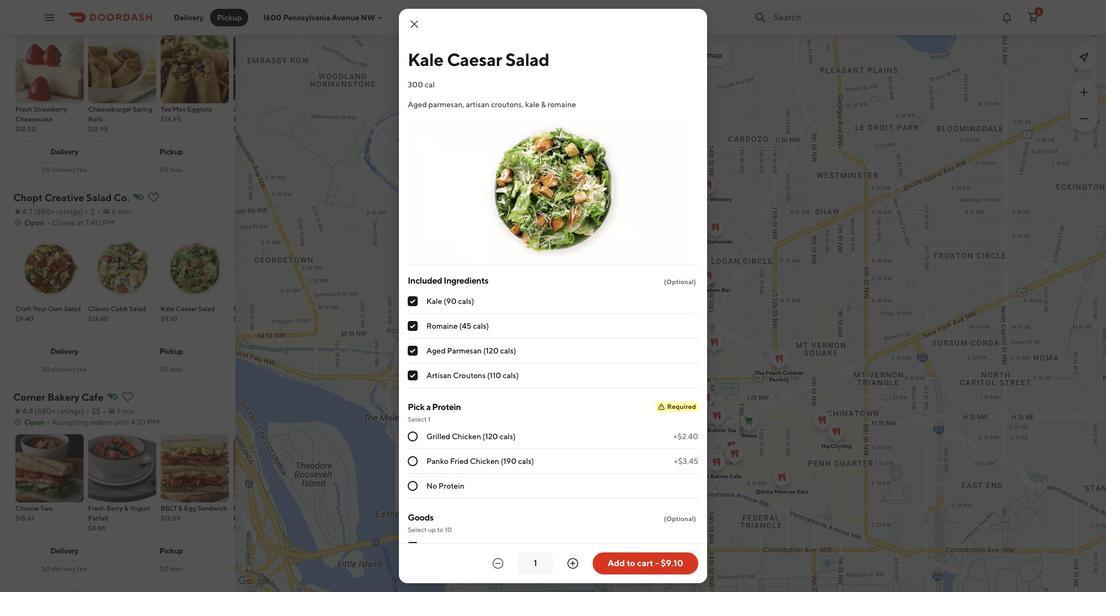 Task type: describe. For each thing, give the bounding box(es) containing it.
own
[[48, 305, 63, 313]]

$9.40
[[15, 315, 34, 323]]

$11.50
[[233, 125, 253, 133]]

no
[[427, 482, 437, 491]]

salad inside dialog
[[506, 49, 550, 70]]

pick
[[408, 402, 425, 413]]

ratings for creative
[[56, 208, 80, 216]]

choose two image
[[15, 435, 84, 503]]

tex mex eggrolls image
[[161, 35, 229, 104]]

grilled chicken (120 cals) for up
[[427, 543, 516, 552]]

aged parmesan, artisan croutons, kale & romaine
[[408, 100, 576, 109]]

0 vertical spatial pm
[[103, 219, 115, 227]]

romaine (45 cals)
[[427, 322, 489, 331]]

decrease quantity by 1 image
[[492, 558, 505, 571]]

included
[[408, 276, 442, 286]]

avenue
[[332, 13, 359, 22]]

5 button
[[1023, 6, 1045, 28]]

pickup button
[[210, 9, 249, 26]]

delivery button
[[167, 9, 210, 26]]

classic cobb salad image
[[88, 235, 156, 303]]

6
[[112, 208, 116, 216]]

cal
[[425, 80, 435, 89]]

1 min
[[117, 407, 135, 416]]

classic
[[88, 305, 109, 313]]

fresh for fresh strawberry cheesecake $12.50
[[15, 105, 32, 113]]

min for chopt creative salad co.
[[118, 208, 131, 216]]

890+
[[36, 208, 55, 216]]

$0 delivery fee for bakery
[[42, 565, 87, 574]]

cheeseburger spring rolls $12.95
[[88, 105, 153, 133]]

) for creative
[[80, 208, 83, 216]]

move
[[673, 51, 692, 59]]

kale caesar salad dialog
[[399, 9, 707, 593]]

romaine
[[548, 100, 576, 109]]

( 680+ ratings )
[[34, 407, 84, 416]]

recenter the map image
[[1078, 51, 1091, 64]]

add to cart - $9.10 button
[[593, 553, 699, 575]]

close kale caesar salad image
[[408, 18, 421, 31]]

4:10
[[131, 418, 146, 427]]

cheeseburger spring rolls image
[[88, 35, 156, 104]]

ratings for bakery
[[57, 407, 81, 416]]

mex
[[173, 105, 186, 113]]

aged for aged parmesan, artisan croutons, kale & romaine
[[408, 100, 427, 109]]

fee for creative
[[77, 366, 87, 374]]

1 pickup link from the top
[[120, 141, 222, 163]]

average rating of 4.4 out of 5 element
[[13, 406, 33, 417]]

• left $
[[85, 208, 88, 216]]

as
[[660, 51, 667, 59]]

1600 pennsylvania avenue nw
[[263, 13, 376, 22]]

300 cal
[[408, 80, 435, 89]]

search
[[634, 51, 658, 59]]

300
[[408, 80, 423, 89]]

tex
[[161, 105, 171, 113]]

$12.69
[[161, 515, 181, 523]]

aged for aged parmesan (120 cals)
[[427, 347, 446, 356]]

your
[[33, 305, 47, 313]]

kale caesar salad $9.10
[[161, 305, 215, 323]]

craft your own salad image
[[15, 235, 84, 303]]

accepting
[[52, 418, 88, 427]]

salad inside classic cobb salad $13.40
[[129, 305, 146, 313]]

cheesecake inside oreo® dream extreme cheesecake $11.50
[[261, 115, 298, 123]]

+$2.85
[[674, 543, 699, 552]]

included ingredients group
[[408, 275, 699, 389]]

the
[[694, 51, 705, 59]]

up
[[428, 526, 436, 535]]

ingredients
[[444, 276, 489, 286]]

kale inside the "kale caesar salad $9.10"
[[161, 305, 174, 313]]

• $
[[85, 208, 95, 216]]

• down 890+
[[47, 219, 50, 227]]

$0 delivery fee for creative
[[42, 366, 87, 374]]

cheddar
[[260, 505, 287, 513]]

goods
[[408, 513, 434, 524]]

$8.88
[[88, 525, 106, 533]]

1 $0 fees from the top
[[160, 166, 183, 174]]

pennsylvania
[[283, 13, 330, 22]]

bacon
[[233, 505, 253, 513]]

(optional) for included ingredients group
[[664, 278, 696, 286]]

fresh berry & yogurt parfait $8.88
[[88, 505, 150, 533]]

pickup down the "kale caesar salad $9.10"
[[159, 347, 183, 356]]

1 fee from the top
[[77, 166, 87, 174]]

1 fees from the top
[[170, 166, 183, 174]]

• left $$
[[86, 407, 89, 416]]

salad inside the "kale caesar salad $9.10"
[[198, 305, 215, 313]]

parmesan,
[[429, 100, 465, 109]]

$15.61
[[15, 515, 34, 523]]

i
[[669, 51, 671, 59]]

search as i move the map
[[634, 51, 722, 59]]

Aged Parmesan (120 cals) checkbox
[[408, 346, 418, 356]]

+$3.45
[[674, 457, 699, 466]]

fe
[[252, 305, 260, 313]]

sandwich
[[198, 505, 227, 513]]

$9.10 inside the "kale caesar salad $9.10"
[[161, 315, 178, 323]]

pickup down $14.95
[[159, 148, 183, 156]]

craft
[[15, 305, 31, 313]]

bblt & egg sandwich image
[[161, 435, 229, 503]]

bacon & cheddar panini $10.15
[[233, 505, 287, 533]]

680+
[[37, 407, 56, 416]]

$0 fees for corner bakery cafe
[[160, 565, 183, 574]]

craft your own salad $9.40
[[15, 305, 81, 323]]

pick a protein select 1
[[408, 402, 461, 424]]

artisan croutons (110 cals)
[[427, 372, 519, 380]]

kale
[[525, 100, 540, 109]]

required
[[667, 403, 696, 411]]

romaine
[[427, 322, 458, 331]]

zoom in image
[[1078, 86, 1091, 99]]

goods select up to 10
[[408, 513, 452, 535]]

( for chopt
[[34, 208, 36, 216]]

delivery inside delivery button
[[174, 13, 204, 22]]

cheesecake inside fresh strawberry cheesecake $12.50
[[15, 115, 53, 123]]

10
[[445, 526, 452, 535]]

delivery for bakery
[[52, 565, 76, 574]]

$0 fees for chopt creative salad co.
[[160, 366, 183, 374]]

choose
[[15, 505, 39, 513]]

4.7
[[22, 208, 33, 216]]

cals) right (190
[[518, 457, 534, 466]]

grilled for up
[[427, 543, 451, 552]]

two
[[40, 505, 53, 513]]

protein inside pick a protein select 1
[[432, 402, 461, 413]]

berry
[[106, 505, 123, 513]]

nw
[[361, 13, 376, 22]]

zoom out image
[[1078, 112, 1091, 126]]

yogurt
[[130, 505, 150, 513]]

+$2.40
[[674, 433, 699, 442]]

& inside kale caesar salad dialog
[[541, 100, 546, 109]]

kale for kale (90 cals)
[[427, 297, 442, 306]]

4.4
[[22, 407, 33, 416]]

croutons
[[453, 372, 486, 380]]

bblt
[[161, 505, 177, 513]]

eggrolls
[[187, 105, 212, 113]]

artisan
[[427, 372, 452, 380]]

fee for bakery
[[77, 565, 87, 574]]

-
[[655, 559, 659, 569]]

7:40
[[85, 219, 101, 227]]

1 horizontal spatial kale caesar salad image
[[408, 119, 699, 264]]

spring
[[133, 105, 153, 113]]

1 delivery from the top
[[52, 166, 76, 174]]

cals) right (110
[[503, 372, 519, 380]]

at
[[76, 219, 83, 227]]

santa fe salad $10.60
[[233, 305, 278, 323]]

fees for chopt creative salad co.
[[170, 366, 183, 374]]



Task type: locate. For each thing, give the bounding box(es) containing it.
& right berry
[[124, 505, 129, 513]]

& right bacon
[[254, 505, 258, 513]]

open down the 4.7
[[24, 219, 45, 227]]

1600
[[263, 13, 282, 22]]

pickup link down $12.69
[[120, 541, 222, 563]]

min right 6
[[118, 208, 131, 216]]

Romaine (45 cals) checkbox
[[408, 322, 418, 331]]

1 (optional) from the top
[[664, 278, 696, 286]]

delivery down fresh strawberry cheesecake $12.50
[[50, 148, 78, 156]]

kale (90 cals)
[[427, 297, 474, 306]]

grilled chicken (120 cals)
[[427, 433, 516, 442], [427, 543, 516, 552]]

0 vertical spatial $0 delivery fee
[[42, 166, 87, 174]]

(120 up decrease quantity by 1 image
[[483, 543, 498, 552]]

2 pickup link from the top
[[120, 341, 222, 363]]

1 vertical spatial delivery link
[[13, 341, 116, 363]]

grilled chicken (120 cals) down the 10 in the left of the page
[[427, 543, 516, 552]]

pm right "4:10"
[[147, 418, 159, 427]]

$9.10 inside button
[[661, 559, 684, 569]]

(optional) for goods group
[[664, 515, 696, 524]]

2 $0 fees from the top
[[160, 366, 183, 374]]

0 horizontal spatial $9.10
[[161, 315, 178, 323]]

closes
[[52, 219, 75, 227]]

kale for kale caesar salad
[[408, 49, 444, 70]]

1 cheesecake from the left
[[15, 115, 53, 123]]

select down goods at the left of the page
[[408, 526, 427, 535]]

kale
[[408, 49, 444, 70], [427, 297, 442, 306], [161, 305, 174, 313]]

2 delivery link from the top
[[13, 341, 116, 363]]

pick a protein group
[[408, 402, 699, 499]]

cals) right (90 at the bottom of the page
[[458, 297, 474, 306]]

(110
[[487, 372, 501, 380]]

& left the egg
[[179, 505, 183, 513]]

pickup inside button
[[217, 13, 242, 22]]

grilled down up
[[427, 543, 451, 552]]

factory
[[770, 376, 789, 383], [770, 376, 789, 383]]

0 vertical spatial pickup link
[[120, 141, 222, 163]]

1 vertical spatial pm
[[147, 418, 159, 427]]

kale caesar salad image
[[408, 119, 699, 264], [161, 235, 229, 303]]

(120 up (110
[[483, 347, 499, 356]]

2 grilled from the top
[[427, 543, 451, 552]]

cobbler
[[783, 370, 804, 376], [783, 370, 804, 376]]

None radio
[[408, 457, 418, 467]]

No Protein radio
[[408, 482, 418, 492]]

protein right a
[[432, 402, 461, 413]]

open down 4.4 in the left of the page
[[24, 418, 45, 427]]

whiskey
[[710, 196, 732, 202], [710, 196, 732, 202]]

(45
[[459, 322, 472, 331]]

• right $
[[97, 208, 101, 216]]

rolls
[[88, 115, 103, 123]]

parmesan
[[447, 347, 482, 356]]

0 vertical spatial ratings
[[56, 208, 80, 216]]

salad inside santa fe salad $10.60
[[261, 305, 278, 313]]

aged
[[408, 100, 427, 109], [427, 347, 446, 356]]

1 vertical spatial aged
[[427, 347, 446, 356]]

1 horizontal spatial click to add this store to your saved list image
[[121, 391, 134, 404]]

fees for corner bakery cafe
[[170, 565, 183, 574]]

grilled down pick a protein select 1
[[427, 433, 451, 442]]

qdoba
[[756, 489, 774, 495], [756, 489, 774, 495]]

• right $$
[[103, 407, 106, 416]]

kale up cal
[[408, 49, 444, 70]]

0 horizontal spatial 1
[[117, 407, 120, 416]]

0 horizontal spatial fresh
[[15, 105, 32, 113]]

2 vertical spatial $0 delivery fee
[[42, 565, 87, 574]]

1 delivery link from the top
[[13, 141, 116, 163]]

0 vertical spatial (120
[[483, 347, 499, 356]]

fee
[[77, 166, 87, 174], [77, 366, 87, 374], [77, 565, 87, 574]]

select inside goods select up to 10
[[408, 526, 427, 535]]

chicken inside goods group
[[452, 543, 481, 552]]

( 890+ ratings )
[[34, 208, 83, 216]]

delivery link for bakery
[[13, 541, 116, 563]]

2 fee from the top
[[77, 366, 87, 374]]

3 pickup link from the top
[[120, 541, 222, 563]]

1 horizontal spatial caesar
[[447, 49, 502, 70]]

0 vertical spatial $9.10
[[161, 315, 178, 323]]

cals) up decrease quantity by 1 image
[[500, 543, 516, 552]]

grilled inside goods group
[[427, 543, 451, 552]]

wawa
[[741, 432, 757, 439], [741, 432, 757, 439]]

salad
[[506, 49, 550, 70], [86, 192, 112, 204], [64, 305, 81, 313], [129, 305, 146, 313], [198, 305, 215, 313], [261, 305, 278, 313], [591, 448, 608, 456], [591, 448, 608, 456]]

oreo® dream extreme cheesecake $11.50
[[233, 105, 298, 133]]

( for corner
[[34, 407, 37, 416]]

(120 for pick a protein
[[483, 433, 498, 442]]

caesar for kale caesar salad
[[447, 49, 502, 70]]

tex mex eggrolls $14.95
[[161, 105, 212, 123]]

0 vertical spatial click to add this store to your saved list image
[[147, 191, 160, 204]]

) left • $
[[80, 208, 83, 216]]

0 vertical spatial fees
[[170, 166, 183, 174]]

cheesecake down dream
[[261, 115, 298, 123]]

2 horizontal spatial click to add this store to your saved list image
[[147, 191, 160, 204]]

1 horizontal spatial to
[[627, 559, 636, 569]]

1 vertical spatial fresh
[[88, 505, 105, 513]]

bblt & egg sandwich $12.69
[[161, 505, 227, 523]]

diplomate
[[706, 238, 733, 245], [706, 238, 733, 245]]

0 vertical spatial to
[[437, 526, 444, 535]]

to inside button
[[627, 559, 636, 569]]

cheesecake up $12.50
[[15, 115, 53, 123]]

protein right no
[[439, 482, 465, 491]]

(120 inside pick a protein group
[[483, 433, 498, 442]]

1 up the until
[[117, 407, 120, 416]]

grilled chicken (120 cals) up panko fried chicken (190 cals)
[[427, 433, 516, 442]]

0 vertical spatial fresh
[[15, 105, 32, 113]]

1 vertical spatial click to add this store to your saved list image
[[121, 391, 134, 404]]

croutons,
[[491, 100, 524, 109]]

to inside goods select up to 10
[[437, 526, 444, 535]]

fresh up parfait at bottom
[[88, 505, 105, 513]]

) left • $$ on the bottom
[[81, 407, 84, 416]]

delivery link for creative
[[13, 341, 116, 363]]

grilled chicken (120 cals) inside goods group
[[427, 543, 516, 552]]

fresh berry & yogurt parfait image
[[88, 435, 156, 503]]

(120 inside included ingredients group
[[483, 347, 499, 356]]

powered by google image
[[238, 577, 271, 588]]

to left cart
[[627, 559, 636, 569]]

jinya
[[685, 287, 702, 293], [685, 287, 702, 293]]

caesar inside dialog
[[447, 49, 502, 70]]

2 vertical spatial fee
[[77, 565, 87, 574]]

pm down 6
[[103, 219, 115, 227]]

average rating of 4.7 out of 5 element
[[13, 206, 33, 217]]

2 open from the top
[[24, 418, 45, 427]]

fresh strawberry cheesecake image
[[15, 35, 84, 104]]

(120
[[483, 347, 499, 356], [483, 433, 498, 442], [483, 543, 498, 552]]

0 vertical spatial caesar
[[447, 49, 502, 70]]

fresh inside fresh strawberry cheesecake $12.50
[[15, 105, 32, 113]]

$12.95
[[88, 125, 108, 133]]

open • accepting orders until 4:10 pm
[[24, 418, 159, 427]]

increase quantity by 1 image
[[567, 558, 580, 571]]

select down pick
[[408, 416, 427, 424]]

kale right the cobb
[[161, 305, 174, 313]]

0 vertical spatial aged
[[408, 100, 427, 109]]

3 fees from the top
[[170, 565, 183, 574]]

• down the 680+
[[47, 418, 50, 427]]

fried
[[450, 457, 469, 466]]

Artisan Croutons (110 cals) checkbox
[[408, 371, 418, 381]]

none radio inside pick a protein group
[[408, 457, 418, 467]]

aged down 300
[[408, 100, 427, 109]]

1 select from the top
[[408, 416, 427, 424]]

1 horizontal spatial $9.10
[[661, 559, 684, 569]]

2 vertical spatial delivery
[[52, 565, 76, 574]]

3 $0 delivery fee from the top
[[42, 565, 87, 574]]

(120 for goods
[[483, 543, 498, 552]]

caesar
[[447, 49, 502, 70], [176, 305, 197, 313]]

0 vertical spatial $0 fees
[[160, 166, 183, 174]]

& inside fresh berry & yogurt parfait $8.88
[[124, 505, 129, 513]]

0 vertical spatial grilled chicken (120 cals)
[[427, 433, 516, 442]]

1 vertical spatial pickup link
[[120, 341, 222, 363]]

cals) inside goods group
[[500, 543, 516, 552]]

1 vertical spatial fee
[[77, 366, 87, 374]]

kale inside included ingredients group
[[427, 297, 442, 306]]

• $$
[[86, 407, 101, 416]]

0 vertical spatial )
[[80, 208, 83, 216]]

1 horizontal spatial pm
[[147, 418, 159, 427]]

1 horizontal spatial fresh
[[88, 505, 105, 513]]

2 vertical spatial delivery link
[[13, 541, 116, 563]]

$9.10 right the -
[[661, 559, 684, 569]]

1 vertical spatial ratings
[[57, 407, 81, 416]]

Kale (90 cals) checkbox
[[408, 297, 418, 307]]

ratings up accepting
[[57, 407, 81, 416]]

0 vertical spatial (optional)
[[664, 278, 696, 286]]

1 vertical spatial protein
[[439, 482, 465, 491]]

3 delivery link from the top
[[13, 541, 116, 563]]

3 fee from the top
[[77, 565, 87, 574]]

panko fried chicken (190 cals)
[[427, 457, 534, 466]]

strawberry
[[34, 105, 67, 113]]

1 vertical spatial grilled chicken (120 cals)
[[427, 543, 516, 552]]

1 vertical spatial caesar
[[176, 305, 197, 313]]

1 vertical spatial to
[[627, 559, 636, 569]]

&
[[541, 100, 546, 109], [124, 505, 129, 513], [179, 505, 183, 513], [254, 505, 258, 513]]

1 vertical spatial (optional)
[[664, 515, 696, 524]]

cals) up (110
[[500, 347, 516, 356]]

(
[[34, 208, 36, 216], [34, 407, 37, 416]]

delivery down the two
[[50, 547, 78, 556]]

0 horizontal spatial click to add this store to your saved list image
[[68, 591, 81, 593]]

(120 up panko fried chicken (190 cals)
[[483, 433, 498, 442]]

co.
[[114, 192, 130, 204], [609, 448, 619, 456], [609, 448, 619, 456]]

hipcityveg
[[822, 443, 852, 450], [822, 443, 852, 450]]

no protein
[[427, 482, 465, 491]]

2 fees from the top
[[170, 366, 183, 374]]

pickup link for corner bakery cafe
[[120, 541, 222, 563]]

1 vertical spatial open
[[24, 418, 45, 427]]

cobb
[[111, 305, 128, 313]]

0 vertical spatial protein
[[432, 402, 461, 413]]

& inside bblt & egg sandwich $12.69
[[179, 505, 183, 513]]

fresh inside fresh berry & yogurt parfait $8.88
[[88, 505, 105, 513]]

salad inside craft your own salad $9.40
[[64, 305, 81, 313]]

pickup down $12.69
[[159, 547, 183, 556]]

0 vertical spatial grilled
[[427, 433, 451, 442]]

$9.10 right classic cobb salad $13.40
[[161, 315, 178, 323]]

to
[[437, 526, 444, 535], [627, 559, 636, 569]]

2 grilled chicken (120 cals) from the top
[[427, 543, 516, 552]]

0 vertical spatial fee
[[77, 166, 87, 174]]

1 vertical spatial $0 delivery fee
[[42, 366, 87, 374]]

select
[[408, 416, 427, 424], [408, 526, 427, 535]]

notification bell image
[[1001, 11, 1014, 24]]

1 vertical spatial grilled
[[427, 543, 451, 552]]

3 $0 fees from the top
[[160, 565, 183, 574]]

0 vertical spatial select
[[408, 416, 427, 424]]

delivery link down fresh strawberry cheesecake $12.50
[[13, 141, 116, 163]]

$9.10
[[161, 315, 178, 323], [661, 559, 684, 569]]

pickup link down the "kale caesar salad $9.10"
[[120, 341, 222, 363]]

min for corner bakery cafe
[[122, 407, 135, 416]]

& right kale
[[541, 100, 546, 109]]

chipotle mexican grill
[[666, 376, 711, 390], [666, 376, 711, 390]]

0 vertical spatial min
[[118, 208, 131, 216]]

0 vertical spatial delivery link
[[13, 141, 116, 163]]

& inside bacon & cheddar panini $10.15
[[254, 505, 258, 513]]

1 vertical spatial fees
[[170, 366, 183, 374]]

1 horizontal spatial cheesecake
[[261, 115, 298, 123]]

open
[[24, 219, 45, 227], [24, 418, 45, 427]]

caesar inside the "kale caesar salad $9.10"
[[176, 305, 197, 313]]

2 (optional) from the top
[[664, 515, 696, 524]]

•
[[85, 208, 88, 216], [97, 208, 101, 216], [47, 219, 50, 227], [86, 407, 89, 416], [103, 407, 106, 416], [47, 418, 50, 427]]

chopt
[[13, 192, 43, 204], [581, 440, 601, 448], [581, 440, 601, 448]]

2 $0 delivery fee from the top
[[42, 366, 87, 374]]

0 horizontal spatial to
[[437, 526, 444, 535]]

2 vertical spatial (120
[[483, 543, 498, 552]]

1 vertical spatial select
[[408, 526, 427, 535]]

1 vertical spatial delivery
[[52, 366, 76, 374]]

to left the 10 in the left of the page
[[437, 526, 444, 535]]

pickup link down $14.95
[[120, 141, 222, 163]]

fresh up $12.50
[[15, 105, 32, 113]]

1 items, open order cart image
[[1027, 11, 1041, 24]]

delivery for creative
[[52, 366, 76, 374]]

1 inside pick a protein select 1
[[428, 416, 431, 424]]

$10.15
[[233, 525, 253, 533]]

open for chopt
[[24, 219, 45, 227]]

choose two $15.61
[[15, 505, 53, 523]]

goods group
[[408, 513, 699, 593]]

(optional) inside included ingredients group
[[664, 278, 696, 286]]

2 vertical spatial $0 fees
[[160, 565, 183, 574]]

0 vertical spatial (
[[34, 208, 36, 216]]

1 vertical spatial $0 fees
[[160, 366, 183, 374]]

2 vertical spatial pickup link
[[120, 541, 222, 563]]

aged inside included ingredients group
[[427, 347, 446, 356]]

delivery link down craft your own salad $9.40
[[13, 341, 116, 363]]

egg
[[184, 505, 196, 513]]

delivery down craft your own salad $9.40
[[50, 347, 78, 356]]

2 cheesecake from the left
[[261, 115, 298, 123]]

fees
[[170, 166, 183, 174], [170, 366, 183, 374], [170, 565, 183, 574]]

0 horizontal spatial caesar
[[176, 305, 197, 313]]

fresh for fresh berry & yogurt parfait $8.88
[[88, 505, 105, 513]]

2 delivery from the top
[[52, 366, 76, 374]]

kale left (90 at the bottom of the page
[[427, 297, 442, 306]]

classic cobb salad $13.40
[[88, 305, 146, 323]]

chicken
[[684, 196, 705, 202], [684, 196, 705, 202], [452, 433, 481, 442], [470, 457, 499, 466], [452, 543, 481, 552]]

1 vertical spatial (
[[34, 407, 37, 416]]

(optional) inside goods group
[[664, 515, 696, 524]]

1 grilled chicken (120 cals) from the top
[[427, 433, 516, 442]]

1 down a
[[428, 416, 431, 424]]

click to add this store to your saved list image for corner bakery cafe
[[121, 391, 134, 404]]

click to add this store to your saved list image
[[147, 191, 160, 204], [121, 391, 134, 404], [68, 591, 81, 593]]

map region
[[236, 4, 1107, 593]]

1 vertical spatial )
[[81, 407, 84, 416]]

( right the 4.7
[[34, 208, 36, 216]]

panini
[[233, 515, 252, 523]]

grilled chicken (120 cals) for protein
[[427, 433, 516, 442]]

pickup link for chopt creative salad co.
[[120, 341, 222, 363]]

delivery link down the $8.88
[[13, 541, 116, 563]]

1 vertical spatial min
[[122, 407, 135, 416]]

grilled for protein
[[427, 433, 451, 442]]

1 grilled from the top
[[427, 433, 451, 442]]

pickup link
[[120, 141, 222, 163], [120, 341, 222, 363], [120, 541, 222, 563]]

0 horizontal spatial pm
[[103, 219, 115, 227]]

+
[[706, 196, 709, 202], [706, 196, 709, 202]]

1 $0 delivery fee from the top
[[42, 166, 87, 174]]

click to add this store to your saved list image for chopt creative salad co.
[[147, 191, 160, 204]]

2 vertical spatial click to add this store to your saved list image
[[68, 591, 81, 593]]

kale caesar salad
[[408, 49, 550, 70]]

$13.40
[[88, 315, 109, 323]]

open for corner
[[24, 418, 45, 427]]

2 vertical spatial fees
[[170, 565, 183, 574]]

3 delivery from the top
[[52, 565, 76, 574]]

0 vertical spatial delivery
[[52, 166, 76, 174]]

dc
[[698, 427, 707, 434], [698, 427, 707, 434]]

cafe
[[82, 392, 104, 404], [730, 473, 742, 480], [730, 473, 742, 480]]

grilled inside pick a protein group
[[427, 433, 451, 442]]

a
[[426, 402, 431, 413]]

$
[[91, 208, 95, 216]]

) for bakery
[[81, 407, 84, 416]]

Current quantity is 1 number field
[[525, 558, 547, 570]]

1 vertical spatial $9.10
[[661, 559, 684, 569]]

None radio
[[408, 432, 418, 442]]

1600 pennsylvania avenue nw button
[[263, 13, 384, 22]]

0 horizontal spatial kale caesar salad image
[[161, 235, 229, 303]]

$0
[[42, 166, 50, 174], [160, 166, 169, 174], [42, 366, 50, 374], [160, 366, 169, 374], [42, 565, 50, 574], [160, 565, 169, 574]]

0 horizontal spatial cheesecake
[[15, 115, 53, 123]]

grilled
[[427, 433, 451, 442], [427, 543, 451, 552]]

cals) up (190
[[500, 433, 516, 442]]

1 horizontal spatial 1
[[428, 416, 431, 424]]

0 vertical spatial open
[[24, 219, 45, 227]]

select inside pick a protein select 1
[[408, 416, 427, 424]]

delivery left pickup button at left
[[174, 13, 204, 22]]

cals) right (45
[[473, 322, 489, 331]]

( right 4.4 in the left of the page
[[34, 407, 37, 416]]

delivery
[[52, 166, 76, 174], [52, 366, 76, 374], [52, 565, 76, 574]]

2 select from the top
[[408, 526, 427, 535]]

caesar for kale caesar salad $9.10
[[176, 305, 197, 313]]

open menu image
[[43, 11, 56, 24]]

min up the until
[[122, 407, 135, 416]]

(120 inside goods group
[[483, 543, 498, 552]]

cart
[[637, 559, 654, 569]]

kitchen
[[621, 164, 641, 171], [621, 164, 641, 171]]

grilled chicken (120 cals) inside pick a protein group
[[427, 433, 516, 442]]

orders
[[89, 418, 112, 427]]

aged right aged parmesan (120 cals) checkbox
[[427, 347, 446, 356]]

1 vertical spatial (120
[[483, 433, 498, 442]]

$$
[[91, 407, 101, 416]]

ratings up open • closes at 7:40 pm
[[56, 208, 80, 216]]

1 open from the top
[[24, 219, 45, 227]]

chipotle
[[666, 376, 688, 383], [666, 376, 688, 383]]

bar
[[722, 287, 731, 293], [722, 287, 731, 293]]

fresh
[[15, 105, 32, 113], [88, 505, 105, 513]]

pickup right delivery button
[[217, 13, 242, 22]]



Task type: vqa. For each thing, say whether or not it's contained in the screenshot.
Add to cart - $9.10
yes



